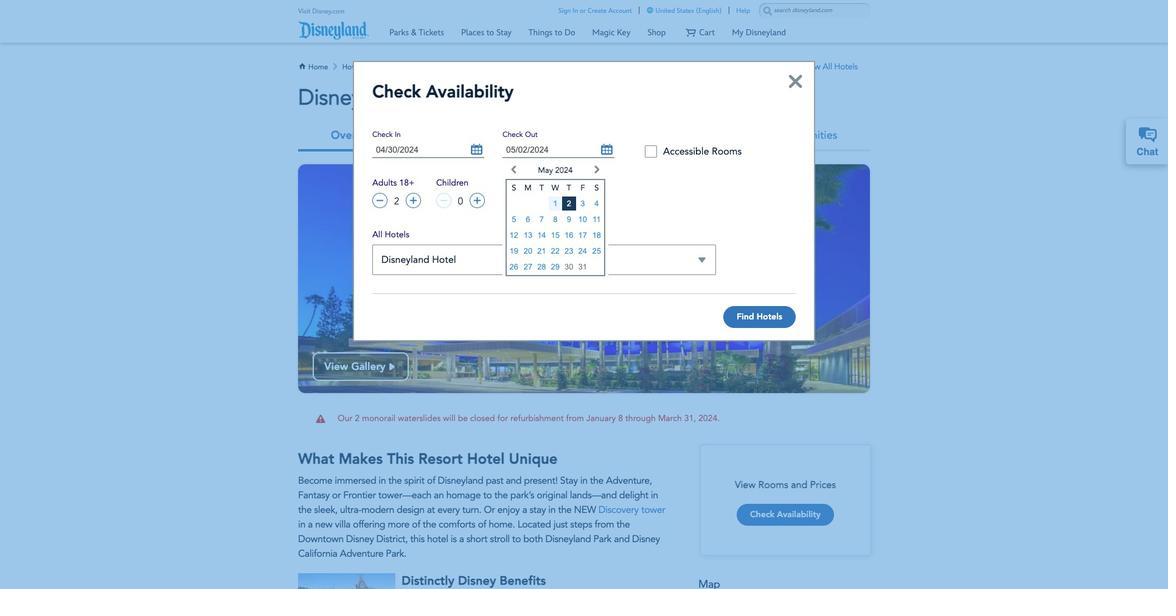 Task type: locate. For each thing, give the bounding box(es) containing it.
2 t from the left
[[567, 183, 572, 192]]

24 button
[[576, 244, 590, 258]]

sunday element
[[507, 180, 522, 196]]

1 horizontal spatial of
[[427, 475, 436, 486]]

to inside discovery tower in a new villa offering more of the comforts of home. located just steps from the downtown disney district, this hotel is a short stroll to both disneyland park and disney california adventure park.
[[513, 533, 521, 545]]

30
[[565, 262, 574, 272]]

in
[[573, 7, 579, 15], [395, 130, 401, 139]]

to left 'do'
[[555, 27, 563, 37]]

past
[[486, 475, 504, 486]]

adventure
[[340, 548, 384, 560]]

the down at
[[423, 519, 437, 530]]

all hotels
[[373, 230, 410, 240]]

15
[[551, 231, 560, 240]]

2 horizontal spatial of
[[478, 519, 487, 530]]

disneyland logo image
[[298, 20, 369, 40]]

my disneyland link
[[725, 22, 794, 43]]

magic
[[593, 27, 615, 37]]

a right is
[[460, 533, 464, 545]]

enjoy
[[498, 504, 520, 516]]

7
[[540, 215, 544, 224]]

downtown
[[298, 533, 344, 545]]

2 button
[[563, 197, 576, 211]]

sign
[[559, 7, 571, 15]]

0 horizontal spatial or
[[332, 490, 341, 501]]

all down search disneyland.com 'text field' on the right top of page
[[823, 61, 833, 72]]

s inside "element"
[[512, 183, 517, 192]]

of inside become immersed in the spirit of disneyland past and present! stay in the adventure, fantasy or frontier tower—each an homage to the park's original lands—and delight in the sleek, ultra-modern design at every turn. or enjoy a stay in the new
[[427, 475, 436, 486]]

delight
[[620, 490, 649, 501]]

or left create
[[580, 7, 586, 15]]

5
[[512, 215, 517, 224]]

disneyland
[[746, 27, 787, 37], [298, 85, 403, 110], [438, 475, 484, 486], [546, 533, 591, 545]]

0 horizontal spatial hotels
[[342, 63, 364, 71]]

1 horizontal spatial all
[[823, 61, 833, 72]]

0 horizontal spatial in
[[395, 130, 401, 139]]

the down fantasy
[[298, 504, 312, 516]]

6
[[526, 215, 531, 224]]

None search field
[[760, 3, 871, 18]]

disney up adventure
[[346, 533, 374, 545]]

in right sign
[[573, 7, 579, 15]]

makes
[[339, 450, 383, 468]]

homage
[[447, 490, 481, 501]]

to up the or
[[484, 490, 492, 501]]

2 s from the left
[[595, 183, 599, 192]]

the
[[389, 475, 402, 486], [590, 475, 604, 486], [495, 490, 508, 501], [298, 504, 312, 516], [558, 504, 572, 516], [423, 519, 437, 530], [617, 519, 630, 530]]

stay right places
[[497, 27, 512, 37]]

in right immersed
[[379, 475, 386, 486]]

1
[[554, 199, 558, 208]]

Check In text field
[[373, 141, 485, 158]]

1 horizontal spatial stay
[[561, 475, 578, 486]]

be
[[458, 413, 468, 424]]

thursday element
[[563, 180, 576, 196]]

8 right 7 button
[[554, 215, 558, 224]]

0 horizontal spatial s
[[512, 183, 517, 192]]

discovery tower in a new villa offering more of the comforts of home. located just steps from the downtown disney district, this hotel is a short stroll to both disneyland park and disney california adventure park.
[[298, 504, 666, 560]]

0 vertical spatial 8
[[554, 215, 558, 224]]

1 horizontal spatial or
[[580, 7, 586, 15]]

park
[[594, 533, 612, 545]]

design
[[397, 504, 425, 516]]

search disneyland.com text field
[[774, 5, 856, 16]]

stay up original
[[561, 475, 578, 486]]

1 vertical spatial a
[[308, 519, 313, 530]]

hotel up the past
[[467, 450, 505, 468]]

0 horizontal spatial 2
[[355, 413, 360, 424]]

0 horizontal spatial from
[[567, 413, 584, 424]]

0 horizontal spatial of
[[412, 519, 421, 530]]

s for sunday "element"
[[512, 183, 517, 192]]

13 button
[[522, 228, 535, 242]]

a left "new"
[[308, 519, 313, 530]]

2 right the 1 button
[[567, 199, 572, 208]]

availability
[[426, 82, 514, 102]]

1 s from the left
[[512, 183, 517, 192]]

disneyland up homage
[[438, 475, 484, 486]]

in up tower
[[651, 490, 659, 501]]

1 vertical spatial all
[[373, 230, 383, 240]]

refurbishment
[[511, 413, 564, 424]]

our 2 monorail waterslides will be closed for refurbishment from january 8 through march 31, 2024.
[[338, 413, 720, 424]]

and
[[506, 475, 522, 486], [792, 479, 808, 490], [614, 533, 630, 545]]

menu bar
[[381, 17, 795, 43]]

and inside become immersed in the spirit of disneyland past and present! stay in the adventure, fantasy or frontier tower—each an homage to the park's original lands—and delight in the sleek, ultra-modern design at every turn. or enjoy a stay in the new
[[506, 475, 522, 486]]

from up park
[[595, 519, 614, 530]]

1 horizontal spatial in
[[573, 7, 579, 15]]

2 horizontal spatial a
[[523, 504, 527, 516]]

none checkbox inside the check availability dialog
[[645, 146, 658, 158]]

check left out
[[503, 130, 523, 139]]

3
[[581, 199, 585, 208]]

1 vertical spatial view
[[735, 479, 756, 490]]

0 vertical spatial view
[[804, 61, 821, 72]]

help
[[737, 7, 751, 15]]

prices
[[811, 479, 837, 490]]

january
[[587, 413, 616, 424]]

of up this
[[412, 519, 421, 530]]

the down discovery
[[617, 519, 630, 530]]

8 inside button
[[554, 215, 558, 224]]

30 button
[[563, 260, 576, 274]]

18
[[593, 231, 602, 240]]

united states (english)
[[656, 7, 722, 15]]

disney down short
[[458, 574, 496, 588]]

1 horizontal spatial hotels
[[385, 230, 410, 240]]

view for view all hotels
[[804, 61, 821, 72]]

from left january
[[567, 413, 584, 424]]

a inside become immersed in the spirit of disneyland past and present! stay in the adventure, fantasy or frontier tower—each an homage to the park's original lands—and delight in the sleek, ultra-modern design at every turn. or enjoy a stay in the new
[[523, 504, 527, 516]]

and left prices on the bottom right
[[792, 479, 808, 490]]

view down search disneyland.com 'text field' on the right top of page
[[804, 61, 821, 72]]

chat
[[1137, 145, 1159, 156]]

22 button
[[549, 244, 563, 258]]

1 vertical spatial hotel
[[467, 450, 505, 468]]

None checkbox
[[645, 146, 658, 158]]

just
[[554, 519, 568, 530]]

9
[[567, 215, 572, 224]]

disneyland down just
[[546, 533, 591, 545]]

what makes this resort hotel unique
[[298, 450, 558, 468]]

closed
[[471, 413, 495, 424]]

cart
[[700, 27, 715, 37]]

0 vertical spatial in
[[573, 7, 579, 15]]

all down adults 18+ group
[[373, 230, 383, 240]]

stay inside become immersed in the spirit of disneyland past and present! stay in the adventure, fantasy or frontier tower—each an homage to the park's original lands—and delight in the sleek, ultra-modern design at every turn. or enjoy a stay in the new
[[561, 475, 578, 486]]

in
[[379, 475, 386, 486], [581, 475, 588, 486], [651, 490, 659, 501], [549, 504, 556, 516], [298, 519, 306, 530]]

1 vertical spatial in
[[395, 130, 401, 139]]

stroll
[[490, 533, 510, 545]]

1 vertical spatial from
[[595, 519, 614, 530]]

wednesday element
[[549, 180, 563, 196]]

view left rooms
[[735, 479, 756, 490]]

my disneyland
[[733, 27, 787, 37]]

1 vertical spatial stay
[[561, 475, 578, 486]]

1 horizontal spatial from
[[595, 519, 614, 530]]

check up check in
[[373, 82, 421, 102]]

0 vertical spatial or
[[580, 7, 586, 15]]

stay
[[530, 504, 546, 516]]

in left "new"
[[298, 519, 306, 530]]

benefits
[[500, 574, 546, 588]]

2 down adults 18+
[[394, 195, 399, 207]]

2 horizontal spatial 2
[[567, 199, 572, 208]]

stay
[[497, 27, 512, 37], [561, 475, 578, 486]]

0 horizontal spatial 8
[[554, 215, 558, 224]]

in inside the check availability dialog
[[395, 130, 401, 139]]

1 t from the left
[[540, 183, 544, 192]]

0 horizontal spatial view
[[735, 479, 756, 490]]

10 button
[[576, 212, 590, 226]]

view rooms and prices
[[735, 479, 837, 490]]

0 horizontal spatial t
[[540, 183, 544, 192]]

check
[[373, 82, 421, 102], [373, 130, 393, 139], [503, 130, 523, 139]]

and up park's
[[506, 475, 522, 486]]

29
[[551, 262, 560, 272]]

1 horizontal spatial a
[[460, 533, 464, 545]]

or up the sleek, at the left bottom of page
[[332, 490, 341, 501]]

and right park
[[614, 533, 630, 545]]

0 vertical spatial stay
[[497, 27, 512, 37]]

2 vertical spatial a
[[460, 533, 464, 545]]

1 horizontal spatial view
[[804, 61, 821, 72]]

children group
[[437, 177, 485, 210]]

19 20 21 22 23 24 25
[[510, 247, 602, 256]]

0 vertical spatial hotel
[[409, 85, 461, 110]]

disney
[[346, 533, 374, 545], [633, 533, 660, 545], [458, 574, 496, 588]]

23 button
[[563, 244, 576, 258]]

1 vertical spatial or
[[332, 490, 341, 501]]

20 button
[[522, 244, 535, 258]]

disneyland inside become immersed in the spirit of disneyland past and present! stay in the adventure, fantasy or frontier tower—each an homage to the park's original lands—and delight in the sleek, ultra-modern design at every turn. or enjoy a stay in the new
[[438, 475, 484, 486]]

8 right january
[[619, 413, 623, 424]]

0 horizontal spatial and
[[506, 475, 522, 486]]

march
[[659, 413, 682, 424]]

will
[[443, 413, 456, 424]]

f
[[581, 183, 585, 192]]

the up tower—each
[[389, 475, 402, 486]]

t left the f
[[567, 183, 572, 192]]

s left m
[[512, 183, 517, 192]]

t
[[540, 183, 544, 192], [567, 183, 572, 192]]

1 horizontal spatial 2
[[394, 195, 399, 207]]

disneyland hotel main content
[[0, 0, 1169, 589]]

disney down tower
[[633, 533, 660, 545]]

1 horizontal spatial s
[[595, 183, 599, 192]]

0 horizontal spatial stay
[[497, 27, 512, 37]]

to inside become immersed in the spirit of disneyland past and present! stay in the adventure, fantasy or frontier tower—each an homage to the park's original lands—and delight in the sleek, ultra-modern design at every turn. or enjoy a stay in the new
[[484, 490, 492, 501]]

1 horizontal spatial t
[[567, 183, 572, 192]]

1 horizontal spatial and
[[614, 533, 630, 545]]

of up short
[[478, 519, 487, 530]]

a left stay
[[523, 504, 527, 516]]

united
[[656, 7, 676, 15]]

out
[[525, 130, 538, 139]]

s for the 'saturday' element
[[595, 183, 599, 192]]

in right stay
[[549, 504, 556, 516]]

hotels link
[[342, 63, 364, 71]]

1 vertical spatial 8
[[619, 413, 623, 424]]

s right friday element
[[595, 183, 599, 192]]

hotels
[[835, 61, 858, 72], [342, 63, 364, 71], [385, 230, 410, 240]]

0 horizontal spatial all
[[373, 230, 383, 240]]

in up the check in text field
[[395, 130, 401, 139]]

2 right the our at the left bottom of page
[[355, 413, 360, 424]]

become immersed in the spirit of disneyland past and present! stay in the adventure, fantasy or frontier tower—each an homage to the park's original lands—and delight in the sleek, ultra-modern design at every turn. or enjoy a stay in the new
[[298, 475, 659, 516]]

check down disneyland hotel
[[373, 130, 393, 139]]

0 horizontal spatial a
[[308, 519, 313, 530]]

9 button
[[563, 212, 576, 226]]

0 vertical spatial from
[[567, 413, 584, 424]]

of up an
[[427, 475, 436, 486]]

check for check out
[[503, 130, 523, 139]]

home.
[[489, 519, 515, 530]]

8
[[554, 215, 558, 224], [619, 413, 623, 424]]

10 11
[[579, 215, 601, 224]]

friday element
[[576, 180, 590, 196]]

t left the w
[[540, 183, 544, 192]]

to left both
[[513, 533, 521, 545]]

0 vertical spatial all
[[823, 61, 833, 72]]

the up lands—and
[[590, 475, 604, 486]]

19 button
[[507, 244, 522, 258]]

20
[[524, 247, 533, 256]]

27 button
[[522, 260, 535, 274]]

31,
[[685, 413, 697, 424]]

hotel up the check in text field
[[409, 85, 461, 110]]

hotel
[[427, 533, 449, 545]]

17 button
[[576, 228, 590, 242]]

0 vertical spatial a
[[523, 504, 527, 516]]

disneyland hotel
[[298, 85, 461, 110]]

both
[[524, 533, 543, 545]]

what
[[298, 450, 335, 468]]



Task type: describe. For each thing, give the bounding box(es) containing it.
monday element
[[522, 180, 535, 196]]

stay inside 'places to stay' link
[[497, 27, 512, 37]]

31
[[579, 262, 588, 272]]

things
[[529, 27, 553, 37]]

2 horizontal spatial and
[[792, 479, 808, 490]]

4
[[595, 199, 599, 208]]

26 27 28 29 30 31
[[510, 262, 588, 272]]

2 horizontal spatial hotels
[[835, 61, 858, 72]]

in for check
[[395, 130, 401, 139]]

unique
[[509, 450, 558, 468]]

states
[[677, 7, 695, 15]]

28 button
[[535, 260, 549, 274]]

account
[[609, 7, 632, 15]]

visit disney.com
[[298, 7, 345, 15]]

an
[[434, 490, 444, 501]]

things to do link
[[521, 22, 584, 43]]

view for view rooms and prices
[[735, 479, 756, 490]]

7 button
[[535, 212, 549, 226]]

2 inside 2 button
[[567, 199, 572, 208]]

2 inside adults 18+ group
[[394, 195, 399, 207]]

rooms
[[759, 479, 789, 490]]

visit
[[298, 7, 311, 15]]

park's
[[511, 490, 535, 501]]

in for sign
[[573, 7, 579, 15]]

home link
[[298, 62, 328, 71]]

short
[[467, 533, 488, 545]]

1 horizontal spatial hotel
[[467, 450, 505, 468]]

comforts
[[439, 519, 476, 530]]

21
[[538, 247, 546, 256]]

is
[[451, 533, 457, 545]]

23
[[565, 247, 574, 256]]

home
[[309, 63, 328, 71]]

view all hotels
[[804, 61, 858, 72]]

tower
[[642, 504, 666, 516]]

12
[[510, 231, 519, 240]]

located
[[518, 519, 551, 530]]

0 horizontal spatial hotel
[[409, 85, 461, 110]]

in up lands—and
[[581, 475, 588, 486]]

3 button
[[576, 197, 590, 211]]

things to do
[[529, 27, 576, 37]]

1 horizontal spatial 8
[[619, 413, 623, 424]]

this
[[411, 533, 425, 545]]

18+
[[400, 178, 415, 188]]

1 horizontal spatial disney
[[458, 574, 496, 588]]

monorail
[[362, 413, 396, 424]]

check for check availability
[[373, 82, 421, 102]]

to right places
[[487, 27, 494, 37]]

waterslides
[[398, 413, 441, 424]]

check for check in
[[373, 130, 393, 139]]

modern
[[362, 504, 395, 516]]

disneyland inside discovery tower in a new villa offering more of the comforts of home. located just steps from the downtown disney district, this hotel is a short stroll to both disneyland park and disney california adventure park.
[[546, 533, 591, 545]]

2024
[[556, 165, 573, 174]]

parks & tickets link
[[382, 22, 452, 43]]

25
[[593, 247, 602, 256]]

in inside discovery tower in a new villa offering more of the comforts of home. located just steps from the downtown disney district, this hotel is a short stroll to both disneyland park and disney california adventure park.
[[298, 519, 306, 530]]

sign in or create account link
[[559, 4, 632, 17]]

chat available element
[[1127, 118, 1169, 164]]

district,
[[377, 533, 408, 545]]

16 button
[[563, 228, 576, 242]]

t for tuesday element
[[540, 183, 544, 192]]

12 13 14 15 16 17 18
[[510, 231, 602, 240]]

california
[[298, 548, 338, 560]]

new
[[315, 519, 333, 530]]

or inside become immersed in the spirit of disneyland past and present! stay in the adventure, fantasy or frontier tower—each an homage to the park's original lands—and delight in the sleek, ultra-modern design at every turn. or enjoy a stay in the new
[[332, 490, 341, 501]]

&
[[411, 27, 417, 37]]

Check Out text field
[[503, 141, 615, 158]]

t for thursday element
[[567, 183, 572, 192]]

places
[[461, 27, 485, 37]]

more
[[388, 519, 410, 530]]

check availability dialog
[[353, 61, 816, 360]]

0 horizontal spatial disney
[[346, 533, 374, 545]]

adventure,
[[606, 475, 653, 486]]

shop
[[648, 27, 666, 37]]

w
[[552, 183, 560, 192]]

create
[[588, 7, 607, 15]]

and inside discovery tower in a new villa offering more of the comforts of home. located just steps from the downtown disney district, this hotel is a short stroll to both disneyland park and disney california adventure park.
[[614, 533, 630, 545]]

menu bar containing parks & tickets
[[381, 17, 795, 43]]

do
[[565, 27, 576, 37]]

new
[[574, 504, 597, 516]]

every
[[438, 504, 460, 516]]

discovery tower link
[[599, 504, 666, 516]]

tuesday element
[[535, 180, 549, 196]]

disneyland right my
[[746, 27, 787, 37]]

disneyland down hotels link
[[298, 85, 403, 110]]

12 button
[[507, 228, 522, 242]]

saturday element
[[590, 180, 605, 196]]

help link
[[737, 4, 751, 17]]

16
[[565, 231, 574, 240]]

may
[[538, 165, 553, 174]]

for
[[498, 413, 508, 424]]

2 horizontal spatial disney
[[633, 533, 660, 545]]

through
[[626, 413, 656, 424]]

adults 18+
[[373, 178, 415, 188]]

distinctly disney benefits
[[402, 574, 546, 588]]

14
[[538, 231, 546, 240]]

magic key
[[593, 27, 631, 37]]

fantasy
[[298, 490, 330, 501]]

(english)
[[696, 7, 722, 15]]

all inside the check availability dialog
[[373, 230, 383, 240]]

the up just
[[558, 504, 572, 516]]

27
[[524, 262, 533, 272]]

check in
[[373, 130, 401, 139]]

the down the past
[[495, 490, 508, 501]]

from inside discovery tower in a new villa offering more of the comforts of home. located just steps from the downtown disney district, this hotel is a short stroll to both disneyland park and disney california adventure park.
[[595, 519, 614, 530]]

hotels inside the check availability dialog
[[385, 230, 410, 240]]

places to stay
[[461, 27, 512, 37]]

18 button
[[590, 228, 604, 242]]

cart link
[[675, 22, 723, 43]]

key
[[617, 27, 631, 37]]

0
[[458, 195, 463, 207]]

present!
[[524, 475, 558, 486]]

adults
[[373, 178, 397, 188]]

this
[[387, 450, 414, 468]]

adults 18+ group
[[373, 177, 421, 210]]



Task type: vqa. For each thing, say whether or not it's contained in the screenshot.
Check In
yes



